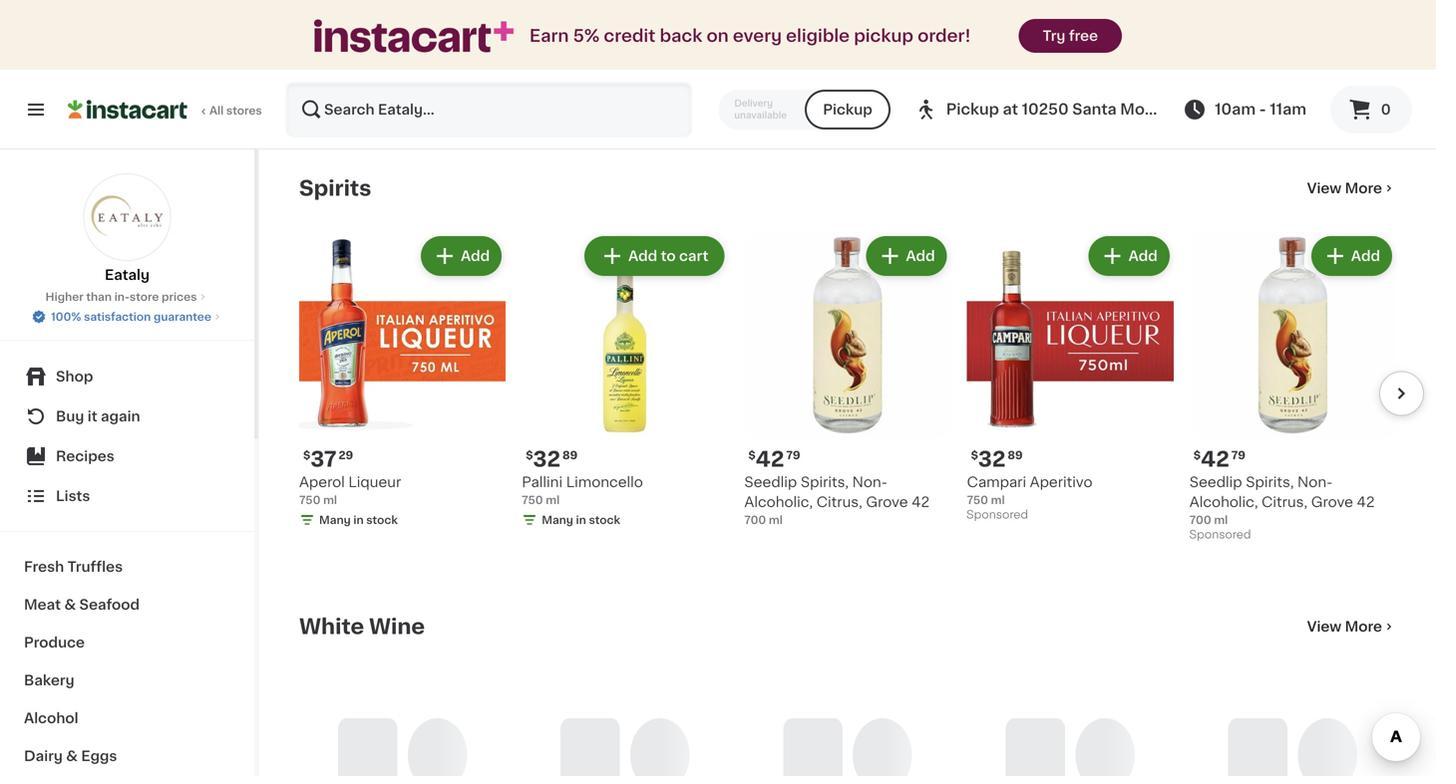 Task type: vqa. For each thing, say whether or not it's contained in the screenshot.
Italian in the Peroni Italian Import Beer 6 x 67.2 fl oz
yes



Task type: locate. For each thing, give the bounding box(es) containing it.
many in stock for 37
[[319, 515, 398, 526]]

3 add button from the left
[[1091, 238, 1168, 274]]

buy
[[56, 410, 84, 424]]

$ 32 89 up pallini
[[526, 450, 578, 470]]

credit
[[604, 27, 656, 44]]

3 peroni from the left
[[967, 37, 1012, 51]]

1 seedlip from the left
[[744, 476, 797, 490]]

6
[[299, 57, 307, 68], [967, 57, 975, 68], [1190, 57, 1197, 68]]

67.2 inside $ 11 peroni italian import beer 6 x 67.2 fl oz
[[319, 57, 342, 68]]

2 67.2 from the left
[[986, 57, 1009, 68]]

fresh truffles
[[24, 561, 123, 575]]

1 seedlip spirits, non- alcoholic, citrus, grove 42 700 ml from the left
[[744, 476, 930, 526]]

0 horizontal spatial seedlip spirits, non- alcoholic, citrus, grove 42 700 ml
[[744, 476, 930, 526]]

2 horizontal spatial 750
[[967, 495, 988, 506]]

10am - 11am link
[[1183, 98, 1307, 122]]

alcoholic,
[[744, 496, 813, 510], [1190, 496, 1258, 510]]

nastro
[[557, 57, 604, 71]]

330
[[522, 77, 544, 87]]

truffles
[[67, 561, 123, 575]]

pickup for pickup
[[823, 103, 872, 117]]

6 inside 6 x 67.2 fl oz button
[[1190, 57, 1197, 68]]

lager down the "menabrea"
[[744, 57, 784, 71]]

0 horizontal spatial 750
[[299, 495, 321, 506]]

pickup left at
[[946, 102, 999, 117]]

1 750 from the left
[[299, 495, 321, 506]]

3 x from the left
[[1200, 57, 1206, 68]]

1 horizontal spatial peroni
[[558, 37, 602, 51]]

2 horizontal spatial 67.2
[[1209, 57, 1232, 68]]

ml inside campari aperitivo 750 ml
[[991, 495, 1005, 506]]

3 add from the left
[[906, 249, 935, 263]]

in down the pallini limoncello 750 ml
[[576, 515, 586, 526]]

1 vertical spatial more
[[1345, 620, 1382, 634]]

sponsored badge image for 32
[[967, 510, 1027, 522]]

11am
[[1270, 102, 1307, 117]]

6 inside $ 11 peroni italian import beer 6 x 67.2 fl oz
[[299, 57, 307, 68]]

add button
[[423, 238, 500, 274], [868, 238, 945, 274], [1091, 238, 1168, 274], [1313, 238, 1390, 274]]

1 stock from the left
[[366, 515, 398, 526]]

pallini limoncello 750 ml
[[522, 476, 643, 506]]

2 fl from the left
[[1012, 57, 1020, 68]]

100%
[[51, 312, 81, 323]]

32 up pallini
[[533, 450, 561, 470]]

67.2 up 10am
[[1209, 57, 1232, 68]]

1 beer from the left
[[444, 37, 477, 51]]

0 horizontal spatial in
[[353, 515, 364, 526]]

32 for pallini limoncello
[[533, 450, 561, 470]]

add
[[461, 249, 490, 263], [628, 249, 657, 263], [906, 249, 935, 263], [1129, 249, 1158, 263], [1351, 249, 1380, 263]]

2 view more from the top
[[1307, 620, 1382, 634]]

stock for 32
[[589, 515, 620, 526]]

many for 32
[[542, 515, 573, 526]]

aperol liqueur 750 ml
[[299, 476, 401, 506]]

ml inside the pallini limoncello 750 ml
[[546, 495, 560, 506]]

liqueur
[[348, 476, 401, 490]]

1 grove from the left
[[866, 496, 908, 510]]

0 horizontal spatial non-
[[852, 476, 888, 490]]

15 menabrea bionda premium lager
[[744, 11, 934, 71]]

2 beer from the left
[[1112, 37, 1144, 51]]

service type group
[[718, 90, 890, 130]]

67.2 up at
[[986, 57, 1009, 68]]

0 horizontal spatial lager
[[664, 57, 703, 71]]

1 horizontal spatial seedlip spirits, non- alcoholic, citrus, grove 42 700 ml
[[1190, 476, 1375, 526]]

1 6 from the left
[[299, 57, 307, 68]]

many in stock
[[319, 515, 398, 526], [542, 515, 620, 526]]

2 seedlip spirits, non- alcoholic, citrus, grove 42 700 ml from the left
[[1190, 476, 1375, 526]]

guarantee
[[154, 312, 211, 323]]

& for dairy
[[66, 750, 78, 764]]

0 horizontal spatial pickup
[[823, 103, 872, 117]]

2 import from the left
[[1061, 37, 1108, 51]]

add to cart button
[[586, 238, 723, 274]]

fresh truffles link
[[12, 549, 242, 586]]

all stores
[[209, 105, 262, 116]]

2 horizontal spatial fl
[[1235, 57, 1242, 68]]

0 vertical spatial &
[[64, 598, 76, 612]]

2 view from the top
[[1307, 620, 1342, 634]]

&
[[64, 598, 76, 612], [66, 750, 78, 764]]

2 horizontal spatial peroni
[[967, 37, 1012, 51]]

fl up at
[[1012, 57, 1020, 68]]

it
[[88, 410, 97, 424]]

2 750 from the left
[[522, 495, 543, 506]]

0 horizontal spatial 67.2
[[319, 57, 342, 68]]

1 horizontal spatial stock
[[589, 515, 620, 526]]

sponsored badge image
[[967, 510, 1027, 522], [1190, 530, 1250, 542]]

2 alcoholic, from the left
[[1190, 496, 1258, 510]]

79
[[786, 451, 800, 461], [1232, 451, 1246, 462]]

37
[[311, 450, 337, 470]]

0 horizontal spatial beer
[[444, 37, 477, 51]]

$ 32 89
[[526, 450, 578, 470], [971, 450, 1023, 470]]

89 for pallini limoncello
[[563, 451, 578, 462]]

alcoholic
[[639, 37, 703, 51]]

0 horizontal spatial stock
[[366, 515, 398, 526]]

pickup inside button
[[823, 103, 872, 117]]

1 more from the top
[[1345, 182, 1382, 195]]

stock down the pallini limoncello 750 ml
[[589, 515, 620, 526]]

eligible
[[786, 27, 850, 44]]

750 inside the pallini limoncello 750 ml
[[522, 495, 543, 506]]

0 vertical spatial more
[[1345, 182, 1382, 195]]

buy it again
[[56, 410, 140, 424]]

oz inside button
[[1245, 57, 1258, 68]]

& right meat
[[64, 598, 76, 612]]

seedlip
[[744, 476, 797, 490], [1190, 476, 1242, 490]]

meat
[[24, 598, 61, 612]]

2 peroni from the left
[[558, 37, 602, 51]]

2 32 from the left
[[978, 450, 1006, 470]]

many for 37
[[319, 515, 351, 526]]

1 horizontal spatial 700
[[1190, 515, 1211, 526]]

2 seedlip from the left
[[1190, 476, 1242, 490]]

1 horizontal spatial lager
[[744, 57, 784, 71]]

peroni down 11
[[299, 37, 344, 51]]

32
[[533, 450, 561, 470], [978, 450, 1006, 470]]

more for spirits
[[1345, 182, 1382, 195]]

1 add button from the left
[[423, 238, 500, 274]]

view more for white wine
[[1307, 620, 1382, 634]]

0 horizontal spatial citrus,
[[817, 496, 863, 510]]

many inside product group
[[319, 515, 351, 526]]

2 view more link from the top
[[1307, 617, 1396, 637]]

2 horizontal spatial oz
[[1245, 57, 1258, 68]]

& left eggs
[[66, 750, 78, 764]]

Search field
[[287, 84, 691, 136]]

5 add from the left
[[1351, 249, 1380, 263]]

32 up campari
[[978, 450, 1006, 470]]

peroni up nastro
[[558, 37, 602, 51]]

all stores link
[[68, 82, 263, 138]]

peroni inside 13 birra peroni non alcoholic zero nastro azzurro lager 330 ml
[[558, 37, 602, 51]]

2 more from the top
[[1345, 620, 1382, 634]]

1 view more link from the top
[[1307, 179, 1396, 198]]

pickup at 10250 santa monica blvd. button
[[914, 82, 1219, 138]]

0 horizontal spatial seedlip
[[744, 476, 797, 490]]

beer inside peroni italian import beer 6 x 67.2 fl oz
[[1112, 37, 1144, 51]]

1 horizontal spatial $ 42 79
[[1194, 450, 1246, 470]]

eataly
[[105, 268, 150, 282]]

import up search field at the left of page
[[393, 37, 440, 51]]

750
[[299, 495, 321, 506], [522, 495, 543, 506], [967, 495, 988, 506]]

1 vertical spatial view more link
[[1307, 617, 1396, 637]]

1 horizontal spatial sponsored badge image
[[1190, 530, 1250, 542]]

fl down instacart plus icon at the top left of page
[[344, 57, 352, 68]]

67.2 inside peroni italian import beer 6 x 67.2 fl oz
[[986, 57, 1009, 68]]

1 vertical spatial view more
[[1307, 620, 1382, 634]]

1 horizontal spatial non-
[[1298, 476, 1333, 490]]

2 lager from the left
[[664, 57, 703, 71]]

2 italian from the left
[[1015, 37, 1057, 51]]

1 horizontal spatial fl
[[1012, 57, 1020, 68]]

0 horizontal spatial 89
[[563, 451, 578, 462]]

0 horizontal spatial grove
[[866, 496, 908, 510]]

0 horizontal spatial oz
[[355, 57, 368, 68]]

pickup for pickup at 10250 santa monica blvd.
[[946, 102, 999, 117]]

0 horizontal spatial many in stock
[[319, 515, 398, 526]]

add inside button
[[628, 249, 657, 263]]

product group
[[1190, 0, 1396, 88], [299, 232, 506, 533], [522, 232, 729, 533], [744, 232, 951, 529], [967, 232, 1174, 527], [1190, 232, 1396, 547]]

peroni inside $ 11 peroni italian import beer 6 x 67.2 fl oz
[[299, 37, 344, 51]]

1 $ 32 89 from the left
[[526, 450, 578, 470]]

$ 37 29
[[303, 450, 353, 470]]

many down the pallini limoncello 750 ml
[[542, 515, 573, 526]]

0 horizontal spatial 700
[[744, 515, 766, 526]]

more for white wine
[[1345, 620, 1382, 634]]

2 horizontal spatial 6
[[1190, 57, 1197, 68]]

1 horizontal spatial many in stock
[[542, 515, 620, 526]]

import inside $ 11 peroni italian import beer 6 x 67.2 fl oz
[[393, 37, 440, 51]]

1 view more from the top
[[1307, 182, 1382, 195]]

4 add from the left
[[1129, 249, 1158, 263]]

1 horizontal spatial alcoholic,
[[1190, 496, 1258, 510]]

2 89 from the left
[[1008, 451, 1023, 462]]

2 add from the left
[[628, 249, 657, 263]]

fl inside $ 11 peroni italian import beer 6 x 67.2 fl oz
[[344, 57, 352, 68]]

limoncello
[[566, 476, 643, 490]]

oz up the "10250"
[[1022, 57, 1035, 68]]

None search field
[[285, 82, 693, 138]]

wine
[[369, 617, 425, 638]]

at
[[1003, 102, 1018, 117]]

1 add from the left
[[461, 249, 490, 263]]

peroni
[[299, 37, 344, 51], [558, 37, 602, 51], [967, 37, 1012, 51]]

1 x from the left
[[309, 57, 316, 68]]

1 horizontal spatial 79
[[1232, 451, 1246, 462]]

3 750 from the left
[[967, 495, 988, 506]]

0 vertical spatial view
[[1307, 182, 1342, 195]]

100% satisfaction guarantee
[[51, 312, 211, 323]]

2 $ 32 89 from the left
[[971, 450, 1023, 470]]

0 horizontal spatial spirits,
[[801, 476, 849, 490]]

1 horizontal spatial oz
[[1022, 57, 1035, 68]]

recipes link
[[12, 437, 242, 477]]

oz inside peroni italian import beer 6 x 67.2 fl oz
[[1022, 57, 1035, 68]]

0 vertical spatial view more link
[[1307, 179, 1396, 198]]

pickup inside popup button
[[946, 102, 999, 117]]

0 horizontal spatial italian
[[348, 37, 390, 51]]

1 horizontal spatial spirits,
[[1246, 476, 1294, 490]]

lager
[[744, 57, 784, 71], [664, 57, 703, 71]]

1 oz from the left
[[355, 57, 368, 68]]

x inside peroni italian import beer 6 x 67.2 fl oz
[[977, 57, 984, 68]]

0 horizontal spatial many
[[319, 515, 351, 526]]

0 horizontal spatial 6
[[299, 57, 307, 68]]

0 horizontal spatial sponsored badge image
[[967, 510, 1027, 522]]

pickup down bionda
[[823, 103, 872, 117]]

spirits link
[[299, 177, 371, 200]]

import up pickup at 10250 santa monica blvd.
[[1061, 37, 1108, 51]]

2 many in stock from the left
[[542, 515, 620, 526]]

& for meat
[[64, 598, 76, 612]]

fl up 10am
[[1235, 57, 1242, 68]]

750 down campari
[[967, 495, 988, 506]]

prices
[[162, 292, 197, 303]]

2 many from the left
[[542, 515, 573, 526]]

3 fl from the left
[[1235, 57, 1242, 68]]

89 up campari
[[1008, 451, 1023, 462]]

$ 32 89 for campari aperitivo
[[971, 450, 1023, 470]]

1 lager from the left
[[744, 57, 784, 71]]

1 horizontal spatial 6
[[967, 57, 975, 68]]

1 67.2 from the left
[[319, 57, 342, 68]]

2 stock from the left
[[589, 515, 620, 526]]

6 x 67.2 fl oz
[[1190, 57, 1258, 68]]

0 horizontal spatial import
[[393, 37, 440, 51]]

ml inside aperol liqueur 750 ml
[[323, 495, 337, 506]]

$ 11 peroni italian import beer 6 x 67.2 fl oz
[[299, 11, 477, 68]]

non-
[[852, 476, 888, 490], [1298, 476, 1333, 490]]

satisfaction
[[84, 312, 151, 323]]

grove
[[866, 496, 908, 510], [1311, 496, 1353, 510]]

1 horizontal spatial 32
[[978, 450, 1006, 470]]

750 down aperol
[[299, 495, 321, 506]]

back
[[660, 27, 703, 44]]

many in stock down the pallini limoncello 750 ml
[[542, 515, 620, 526]]

stock down liqueur
[[366, 515, 398, 526]]

alcohol link
[[12, 700, 242, 738]]

1 fl from the left
[[344, 57, 352, 68]]

0 vertical spatial sponsored badge image
[[967, 510, 1027, 522]]

0 horizontal spatial 79
[[786, 451, 800, 461]]

azzurro
[[608, 57, 660, 71]]

1 vertical spatial view
[[1307, 620, 1342, 634]]

1 horizontal spatial 89
[[1008, 451, 1023, 462]]

1 citrus, from the left
[[817, 496, 863, 510]]

italian
[[348, 37, 390, 51], [1015, 37, 1057, 51]]

peroni left try
[[967, 37, 1012, 51]]

in down aperol liqueur 750 ml
[[353, 515, 364, 526]]

1 horizontal spatial $ 32 89
[[971, 450, 1023, 470]]

$ 32 89 for pallini limoncello
[[526, 450, 578, 470]]

1 in from the left
[[353, 515, 364, 526]]

$ inside $ 37 29
[[303, 451, 311, 461]]

1 horizontal spatial many
[[542, 515, 573, 526]]

view for white wine
[[1307, 620, 1342, 634]]

many down aperol liqueur 750 ml
[[319, 515, 351, 526]]

oz up 10am - 11am link
[[1245, 57, 1258, 68]]

0 horizontal spatial $ 42 79
[[748, 450, 800, 470]]

750 down pallini
[[522, 495, 543, 506]]

3 6 from the left
[[1190, 57, 1197, 68]]

beer up search field at the left of page
[[444, 37, 477, 51]]

x
[[309, 57, 316, 68], [977, 57, 984, 68], [1200, 57, 1206, 68]]

1 horizontal spatial 67.2
[[986, 57, 1009, 68]]

bakery link
[[12, 662, 242, 700]]

1 horizontal spatial italian
[[1015, 37, 1057, 51]]

lager down alcoholic
[[664, 57, 703, 71]]

earn 5% credit back on every eligible pickup order!
[[530, 27, 971, 44]]

0 horizontal spatial peroni
[[299, 37, 344, 51]]

1 vertical spatial sponsored badge image
[[1190, 530, 1250, 542]]

1 non- from the left
[[852, 476, 888, 490]]

1 horizontal spatial citrus,
[[1262, 496, 1308, 510]]

1 horizontal spatial beer
[[1112, 37, 1144, 51]]

cart
[[679, 249, 709, 263]]

2 oz from the left
[[1022, 57, 1035, 68]]

1 $ 42 79 from the left
[[748, 450, 800, 470]]

3 oz from the left
[[1245, 57, 1258, 68]]

1 89 from the left
[[563, 451, 578, 462]]

1 import from the left
[[393, 37, 440, 51]]

1 view from the top
[[1307, 182, 1342, 195]]

0 horizontal spatial x
[[309, 57, 316, 68]]

1 horizontal spatial pickup
[[946, 102, 999, 117]]

10am - 11am
[[1215, 102, 1307, 117]]

1 700 from the left
[[744, 515, 766, 526]]

instacart plus icon image
[[314, 19, 514, 52]]

32 for campari aperitivo
[[978, 450, 1006, 470]]

oz inside $ 11 peroni italian import beer 6 x 67.2 fl oz
[[355, 57, 368, 68]]

produce
[[24, 636, 85, 650]]

0 horizontal spatial 32
[[533, 450, 561, 470]]

many in stock for 32
[[542, 515, 620, 526]]

1 many in stock from the left
[[319, 515, 398, 526]]

2 grove from the left
[[1311, 496, 1353, 510]]

1 horizontal spatial in
[[576, 515, 586, 526]]

750 inside aperol liqueur 750 ml
[[299, 495, 321, 506]]

beer right the free
[[1112, 37, 1144, 51]]

1 horizontal spatial 750
[[522, 495, 543, 506]]

0 horizontal spatial $ 32 89
[[526, 450, 578, 470]]

spirits,
[[801, 476, 849, 490], [1246, 476, 1294, 490]]

2 non- from the left
[[1298, 476, 1333, 490]]

1 horizontal spatial grove
[[1311, 496, 1353, 510]]

2 6 from the left
[[967, 57, 975, 68]]

1 horizontal spatial import
[[1061, 37, 1108, 51]]

0 button
[[1331, 86, 1412, 134]]

0 horizontal spatial alcoholic,
[[744, 496, 813, 510]]

67.2
[[319, 57, 342, 68], [986, 57, 1009, 68], [1209, 57, 1232, 68]]

1 vertical spatial &
[[66, 750, 78, 764]]

2 x from the left
[[977, 57, 984, 68]]

1 peroni from the left
[[299, 37, 344, 51]]

many in stock down aperol liqueur 750 ml
[[319, 515, 398, 526]]

1 32 from the left
[[533, 450, 561, 470]]

67.2 down 11
[[319, 57, 342, 68]]

peroni inside peroni italian import beer 6 x 67.2 fl oz
[[967, 37, 1012, 51]]

1 italian from the left
[[348, 37, 390, 51]]

13 birra peroni non alcoholic zero nastro azzurro lager 330 ml
[[522, 11, 703, 87]]

$ 32 89 up campari
[[971, 450, 1023, 470]]

0 vertical spatial view more
[[1307, 182, 1382, 195]]

3 67.2 from the left
[[1209, 57, 1232, 68]]

bakery
[[24, 674, 74, 688]]

2 700 from the left
[[1190, 515, 1211, 526]]

0 horizontal spatial fl
[[344, 57, 352, 68]]

oz down instacart plus icon at the top left of page
[[355, 57, 368, 68]]

1 horizontal spatial x
[[977, 57, 984, 68]]

$ 42 79
[[748, 450, 800, 470], [1194, 450, 1246, 470]]

1 horizontal spatial seedlip
[[1190, 476, 1242, 490]]

$
[[303, 12, 311, 23], [303, 451, 311, 461], [748, 451, 756, 461], [526, 451, 533, 462], [971, 451, 978, 462], [1194, 451, 1201, 462]]

1 many from the left
[[319, 515, 351, 526]]

67.2 inside button
[[1209, 57, 1232, 68]]

product group containing 37
[[299, 232, 506, 533]]

42
[[756, 450, 784, 470], [1201, 450, 1230, 470], [912, 496, 930, 510], [1357, 496, 1375, 510]]

pallini
[[522, 476, 563, 490]]

2 in from the left
[[576, 515, 586, 526]]

white
[[299, 617, 364, 638]]

2 horizontal spatial x
[[1200, 57, 1206, 68]]

89 up the pallini limoncello 750 ml
[[563, 451, 578, 462]]



Task type: describe. For each thing, give the bounding box(es) containing it.
89 for campari aperitivo
[[1008, 451, 1023, 462]]

campari aperitivo 750 ml
[[967, 476, 1093, 506]]

meat & seafood link
[[12, 586, 242, 624]]

again
[[101, 410, 140, 424]]

view more for spirits
[[1307, 182, 1382, 195]]

15
[[756, 11, 779, 32]]

lists link
[[12, 477, 242, 517]]

in for 32
[[576, 515, 586, 526]]

than
[[86, 292, 112, 303]]

alcohol
[[24, 712, 78, 726]]

1 spirits, from the left
[[801, 476, 849, 490]]

instacart logo image
[[68, 98, 188, 122]]

peroni for birra
[[558, 37, 602, 51]]

product group containing 6 x 67.2 fl oz
[[1190, 0, 1396, 88]]

try free
[[1043, 29, 1098, 43]]

try
[[1043, 29, 1066, 43]]

menabrea
[[744, 37, 815, 51]]

6 inside peroni italian import beer 6 x 67.2 fl oz
[[967, 57, 975, 68]]

$ inside $ 11 peroni italian import beer 6 x 67.2 fl oz
[[303, 12, 311, 23]]

seafood
[[79, 598, 140, 612]]

1 alcoholic, from the left
[[744, 496, 813, 510]]

4 add button from the left
[[1313, 238, 1390, 274]]

to
[[661, 249, 676, 263]]

peroni for 11
[[299, 37, 344, 51]]

free
[[1069, 29, 1098, 43]]

premium
[[871, 37, 934, 51]]

13
[[533, 11, 556, 32]]

x inside button
[[1200, 57, 1206, 68]]

dairy & eggs
[[24, 750, 117, 764]]

6 x 67.2 fl oz button
[[1190, 0, 1396, 70]]

santa
[[1072, 102, 1117, 117]]

750 for 32
[[522, 495, 543, 506]]

italian inside $ 11 peroni italian import beer 6 x 67.2 fl oz
[[348, 37, 390, 51]]

eataly link
[[83, 174, 171, 285]]

import inside peroni italian import beer 6 x 67.2 fl oz
[[1061, 37, 1108, 51]]

dairy
[[24, 750, 63, 764]]

italian inside peroni italian import beer 6 x 67.2 fl oz
[[1015, 37, 1057, 51]]

100% satisfaction guarantee button
[[31, 305, 223, 325]]

monica
[[1120, 102, 1178, 117]]

peroni italian import beer 6 x 67.2 fl oz
[[967, 37, 1144, 68]]

spirits
[[299, 178, 371, 199]]

pickup
[[854, 27, 914, 44]]

aperol
[[299, 476, 345, 490]]

shop
[[56, 370, 93, 384]]

on
[[707, 27, 729, 44]]

view for spirits
[[1307, 182, 1342, 195]]

bionda
[[819, 37, 868, 51]]

add to cart
[[628, 249, 709, 263]]

750 inside campari aperitivo 750 ml
[[967, 495, 988, 506]]

pickup at 10250 santa monica blvd.
[[946, 102, 1219, 117]]

in for 37
[[353, 515, 364, 526]]

zero
[[522, 57, 553, 71]]

aperitivo
[[1030, 476, 1093, 490]]

recipes
[[56, 450, 114, 464]]

white wine
[[299, 617, 425, 638]]

fl inside peroni italian import beer 6 x 67.2 fl oz
[[1012, 57, 1020, 68]]

higher than in-store prices link
[[45, 289, 209, 305]]

x inside $ 11 peroni italian import beer 6 x 67.2 fl oz
[[309, 57, 316, 68]]

beer inside $ 11 peroni italian import beer 6 x 67.2 fl oz
[[444, 37, 477, 51]]

lager inside 13 birra peroni non alcoholic zero nastro azzurro lager 330 ml
[[664, 57, 703, 71]]

sponsored badge image for 42
[[1190, 530, 1250, 542]]

10am
[[1215, 102, 1256, 117]]

ml inside 13 birra peroni non alcoholic zero nastro azzurro lager 330 ml
[[547, 77, 561, 87]]

view more link for spirits
[[1307, 179, 1396, 198]]

dairy & eggs link
[[12, 738, 242, 776]]

2 citrus, from the left
[[1262, 496, 1308, 510]]

2 $ 42 79 from the left
[[1194, 450, 1246, 470]]

2 79 from the left
[[1232, 451, 1246, 462]]

10250
[[1022, 102, 1069, 117]]

stock for 37
[[366, 515, 398, 526]]

pickup button
[[805, 90, 890, 130]]

item carousel region
[[271, 224, 1424, 583]]

2 add button from the left
[[868, 238, 945, 274]]

eggs
[[81, 750, 117, 764]]

non
[[606, 37, 635, 51]]

29
[[339, 451, 353, 461]]

11
[[311, 11, 329, 32]]

lists
[[56, 490, 90, 504]]

2 spirits, from the left
[[1246, 476, 1294, 490]]

earn
[[530, 27, 569, 44]]

every
[[733, 27, 782, 44]]

stores
[[226, 105, 262, 116]]

order!
[[918, 27, 971, 44]]

750 for 37
[[299, 495, 321, 506]]

5%
[[573, 27, 600, 44]]

1 79 from the left
[[786, 451, 800, 461]]

birra
[[522, 37, 554, 51]]

blvd.
[[1181, 102, 1219, 117]]

produce link
[[12, 624, 242, 662]]

-
[[1259, 102, 1266, 117]]

eataly logo image
[[83, 174, 171, 261]]

buy it again link
[[12, 397, 242, 437]]

shop link
[[12, 357, 242, 397]]

all
[[209, 105, 224, 116]]

view more link for white wine
[[1307, 617, 1396, 637]]

meat & seafood
[[24, 598, 140, 612]]

lager inside 15 menabrea bionda premium lager
[[744, 57, 784, 71]]

fl inside 6 x 67.2 fl oz button
[[1235, 57, 1242, 68]]

0
[[1381, 103, 1391, 117]]



